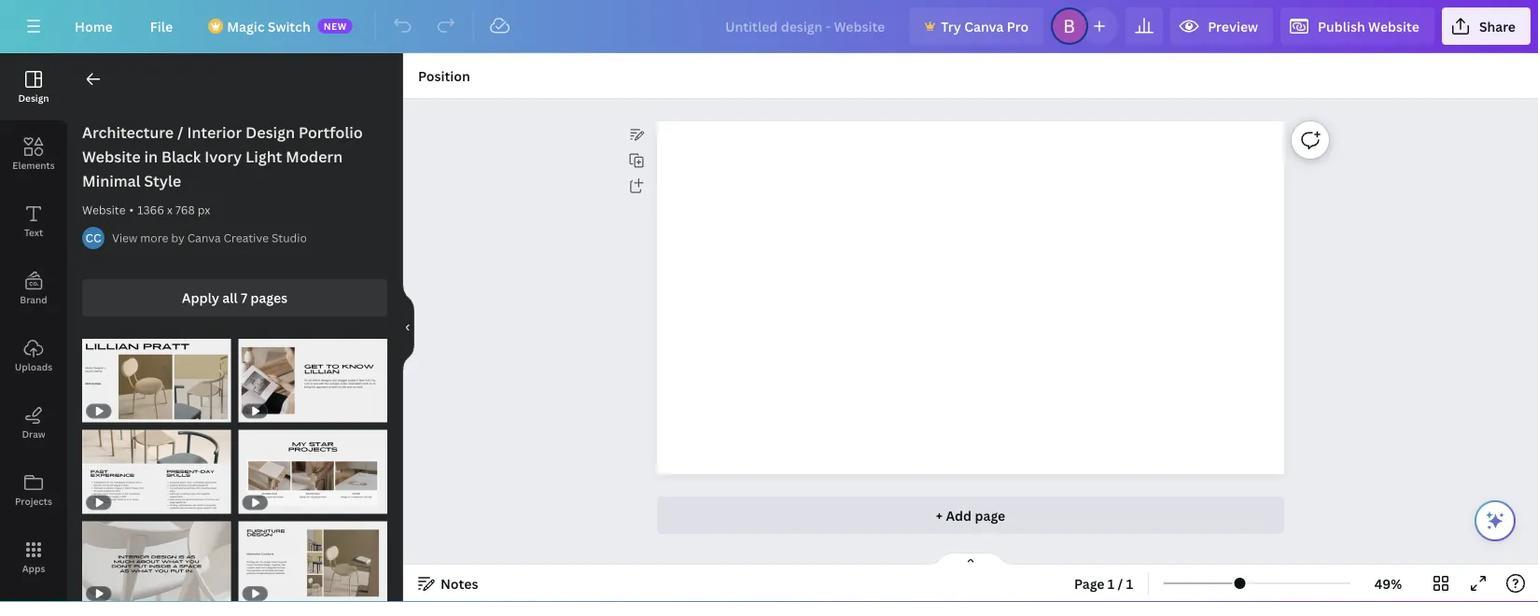 Task type: vqa. For each thing, say whether or not it's contained in the screenshot.
Docs button
no



Task type: describe. For each thing, give the bounding box(es) containing it.
px
[[198, 202, 210, 218]]

publish website button
[[1281, 7, 1435, 45]]

projects
[[15, 495, 52, 507]]

2 vertical spatial website
[[82, 202, 126, 218]]

file button
[[135, 7, 188, 45]]

share button
[[1442, 7, 1531, 45]]

in
[[144, 147, 158, 167]]

portfolio
[[299, 122, 363, 142]]

canva creative studio image
[[82, 227, 105, 249]]

new
[[324, 20, 347, 32]]

canva inside button
[[187, 230, 221, 246]]

notes
[[441, 575, 478, 592]]

page
[[1074, 575, 1105, 592]]

49%
[[1375, 575, 1402, 592]]

position button
[[411, 61, 478, 91]]

draw
[[22, 428, 45, 440]]

home link
[[60, 7, 128, 45]]

+ add page button
[[657, 497, 1285, 534]]

by
[[171, 230, 185, 246]]

49% button
[[1358, 569, 1419, 598]]

view more by canva creative studio
[[112, 230, 307, 246]]

pages
[[251, 289, 288, 307]]

interior
[[187, 122, 242, 142]]

view more by canva creative studio button
[[112, 229, 307, 247]]

more
[[140, 230, 168, 246]]

/ inside architecture / interior design portfolio website in black  ivory  light modern minimal style
[[177, 122, 183, 142]]

style
[[144, 171, 181, 191]]

1 1 from the left
[[1108, 575, 1115, 592]]

apply all 7 pages
[[182, 289, 288, 307]]

+
[[936, 506, 943, 524]]

canva creative studio element
[[82, 227, 105, 249]]

1 vertical spatial /
[[1118, 575, 1123, 592]]

1366
[[137, 202, 164, 218]]

preview button
[[1171, 7, 1273, 45]]

position
[[418, 67, 470, 84]]

text
[[24, 226, 43, 239]]

creative
[[224, 230, 269, 246]]

1366 x 768 px
[[137, 202, 210, 218]]

minimal
[[82, 171, 141, 191]]

design button
[[0, 53, 67, 120]]

try canva pro button
[[909, 7, 1044, 45]]

share
[[1480, 17, 1516, 35]]

page
[[975, 506, 1006, 524]]

projects button
[[0, 456, 67, 524]]

publish
[[1318, 17, 1365, 35]]

elements
[[12, 159, 55, 171]]

all
[[222, 289, 238, 307]]



Task type: locate. For each thing, give the bounding box(es) containing it.
draw button
[[0, 389, 67, 456]]

0 horizontal spatial 1
[[1108, 575, 1115, 592]]

website inside architecture / interior design portfolio website in black  ivory  light modern minimal style
[[82, 147, 141, 167]]

0 horizontal spatial design
[[18, 91, 49, 104]]

modern
[[286, 147, 343, 167]]

1 horizontal spatial canva
[[964, 17, 1004, 35]]

black
[[161, 147, 201, 167]]

1 horizontal spatial 1
[[1126, 575, 1133, 592]]

0 horizontal spatial /
[[177, 122, 183, 142]]

canva right 'try'
[[964, 17, 1004, 35]]

1
[[1108, 575, 1115, 592], [1126, 575, 1133, 592]]

light
[[246, 147, 282, 167]]

2 1 from the left
[[1126, 575, 1133, 592]]

try
[[941, 17, 961, 35]]

design inside architecture / interior design portfolio website in black  ivory  light modern minimal style
[[246, 122, 295, 142]]

apps
[[22, 562, 45, 575]]

uploads
[[15, 360, 52, 373]]

website
[[1369, 17, 1420, 35], [82, 147, 141, 167], [82, 202, 126, 218]]

/ right page
[[1118, 575, 1123, 592]]

pro
[[1007, 17, 1029, 35]]

website right the publish at right
[[1369, 17, 1420, 35]]

Design title text field
[[710, 7, 902, 45]]

architecture / interior design portfolio website in black  ivory  light modern minimal style
[[82, 122, 363, 191]]

design up elements button
[[18, 91, 49, 104]]

show pages image
[[926, 552, 1016, 567]]

home
[[75, 17, 113, 35]]

design inside button
[[18, 91, 49, 104]]

0 horizontal spatial canva
[[187, 230, 221, 246]]

0 vertical spatial design
[[18, 91, 49, 104]]

x
[[167, 202, 173, 218]]

design
[[18, 91, 49, 104], [246, 122, 295, 142]]

1 horizontal spatial design
[[246, 122, 295, 142]]

1 vertical spatial design
[[246, 122, 295, 142]]

website up minimal
[[82, 147, 141, 167]]

0 vertical spatial canva
[[964, 17, 1004, 35]]

publish website
[[1318, 17, 1420, 35]]

1 vertical spatial website
[[82, 147, 141, 167]]

uploads button
[[0, 322, 67, 389]]

canva assistant image
[[1484, 510, 1507, 532]]

magic switch
[[227, 17, 311, 35]]

architecture
[[82, 122, 174, 142]]

0 vertical spatial website
[[1369, 17, 1420, 35]]

text button
[[0, 188, 67, 255]]

main menu bar
[[0, 0, 1538, 53]]

768
[[175, 202, 195, 218]]

1 horizontal spatial /
[[1118, 575, 1123, 592]]

brand button
[[0, 255, 67, 322]]

website down minimal
[[82, 202, 126, 218]]

file
[[150, 17, 173, 35]]

switch
[[268, 17, 311, 35]]

notes button
[[411, 569, 486, 598]]

apply all 7 pages button
[[82, 279, 387, 316]]

apps button
[[0, 524, 67, 591]]

apply
[[182, 289, 219, 307]]

side panel tab list
[[0, 53, 67, 591]]

try canva pro
[[941, 17, 1029, 35]]

architecture / interior design portfolio website in black  ivory  light modern minimal style element
[[82, 339, 231, 423], [239, 339, 387, 423], [82, 430, 231, 514], [239, 430, 387, 514], [82, 521, 231, 602], [239, 521, 387, 602]]

0 vertical spatial /
[[177, 122, 183, 142]]

7
[[241, 289, 247, 307]]

hide image
[[402, 283, 414, 372]]

/ up black
[[177, 122, 183, 142]]

magic
[[227, 17, 265, 35]]

+ add page
[[936, 506, 1006, 524]]

view
[[112, 230, 138, 246]]

preview
[[1208, 17, 1258, 35]]

page 1 / 1
[[1074, 575, 1133, 592]]

studio
[[272, 230, 307, 246]]

add
[[946, 506, 972, 524]]

1 vertical spatial canva
[[187, 230, 221, 246]]

canva inside button
[[964, 17, 1004, 35]]

canva
[[964, 17, 1004, 35], [187, 230, 221, 246]]

website inside publish website dropdown button
[[1369, 17, 1420, 35]]

/
[[177, 122, 183, 142], [1118, 575, 1123, 592]]

canva right by
[[187, 230, 221, 246]]

elements button
[[0, 120, 67, 188]]

brand
[[20, 293, 47, 306]]

design up "light"
[[246, 122, 295, 142]]

ivory
[[205, 147, 242, 167]]



